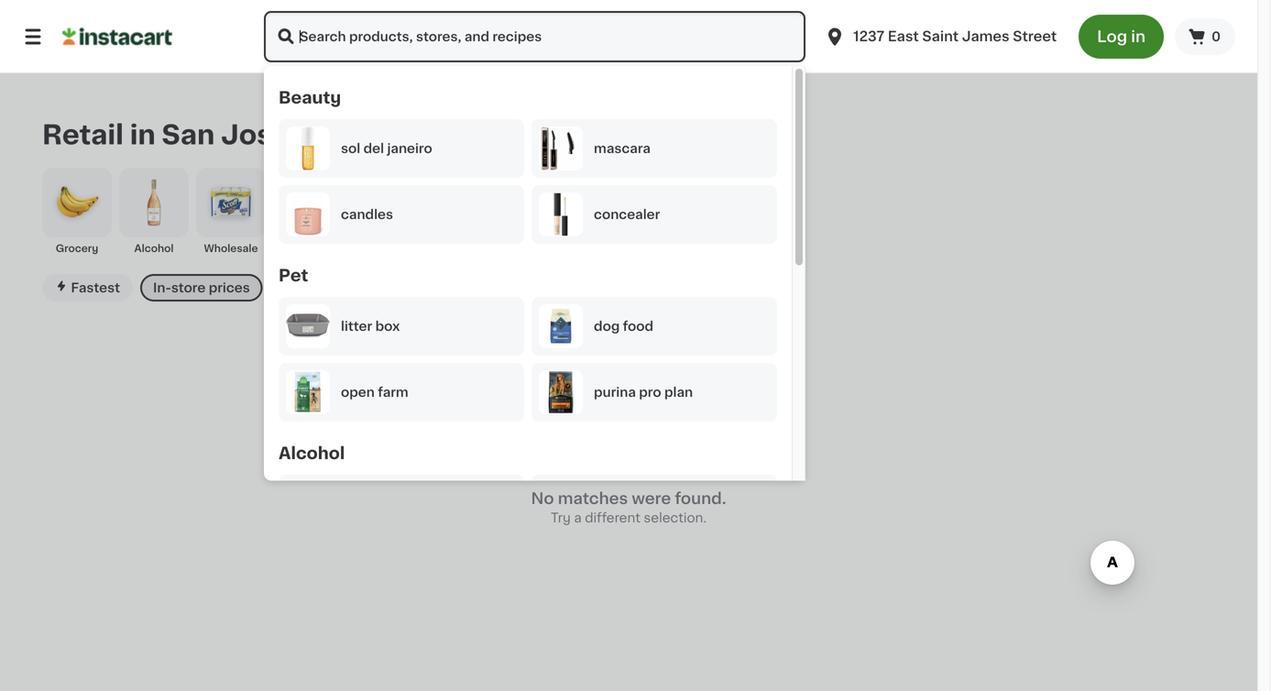 Task type: locate. For each thing, give the bounding box(es) containing it.
None search field
[[264, 11, 806, 62]]

1 vertical spatial retail
[[601, 243, 631, 253]]

0 horizontal spatial beauty
[[279, 90, 341, 106]]

no
[[531, 491, 554, 506]]

dog food link
[[539, 304, 770, 348]]

retail in san jose main content
[[0, 73, 1257, 600]]

in-store prices
[[153, 281, 250, 294]]

pets
[[373, 243, 397, 253]]

1 vertical spatial alcohol
[[279, 445, 345, 461]]

in inside button
[[1131, 29, 1146, 44]]

concealer
[[594, 208, 660, 221]]

grocery
[[56, 243, 98, 253]]

0 horizontal spatial in
[[130, 122, 156, 148]]

1 horizontal spatial retail
[[601, 243, 631, 253]]

in for retail
[[130, 122, 156, 148]]

3 search list box from the top
[[279, 297, 777, 429]]

2 search list box from the top
[[279, 119, 777, 251]]

0 vertical spatial beauty
[[279, 90, 341, 106]]

farm
[[378, 386, 408, 399]]

search list box for pet
[[279, 297, 777, 429]]

0 vertical spatial retail
[[42, 122, 124, 148]]

retail in san jose
[[42, 122, 290, 148]]

jose
[[221, 122, 290, 148]]

0
[[1212, 30, 1221, 43]]

alcohol
[[134, 243, 174, 253], [279, 445, 345, 461]]

pet
[[279, 268, 308, 284]]

pharmacy
[[512, 243, 565, 253]]

search list box containing sol del janeiro
[[279, 119, 777, 251]]

0 vertical spatial in
[[1131, 29, 1146, 44]]

search list box containing litter box
[[279, 297, 777, 429]]

log in
[[1097, 29, 1146, 44]]

4 search list box from the top
[[279, 475, 777, 607]]

alcohol inside group
[[279, 445, 345, 461]]

1237
[[853, 30, 885, 43]]

none search field inside search products, stores, and recipes element
[[264, 11, 806, 62]]

beauty inside group
[[279, 90, 341, 106]]

ebt button
[[270, 274, 322, 301]]

beauty
[[279, 90, 341, 106], [443, 243, 481, 253]]

1 horizontal spatial alcohol
[[279, 445, 345, 461]]

retail for retail in san jose
[[42, 122, 124, 148]]

east
[[888, 30, 919, 43]]

alcohol button
[[119, 168, 189, 256]]

alcohol up in-
[[134, 243, 174, 253]]

retail inside button
[[601, 243, 631, 253]]

retail
[[42, 122, 124, 148], [601, 243, 631, 253]]

dog food
[[594, 320, 653, 333]]

1 horizontal spatial in
[[1131, 29, 1146, 44]]

1 search list box from the top
[[279, 88, 777, 607]]

try
[[551, 511, 571, 524]]

1 vertical spatial beauty
[[443, 243, 481, 253]]

in inside main content
[[130, 122, 156, 148]]

beauty group
[[279, 88, 777, 251]]

in-store prices button
[[140, 274, 263, 301]]

retail button
[[581, 168, 651, 256]]

prices
[[209, 281, 250, 294]]

0 vertical spatial alcohol
[[134, 243, 174, 253]]

alcohol down open
[[279, 445, 345, 461]]

beauty down candles link
[[443, 243, 481, 253]]

grocery button
[[42, 168, 112, 256]]

retail up grocery button
[[42, 122, 124, 148]]

sol del janeiro
[[341, 142, 432, 155]]

pet group
[[279, 266, 777, 429]]

in left san
[[130, 122, 156, 148]]

in right log
[[1131, 29, 1146, 44]]

search list box
[[279, 88, 777, 607], [279, 119, 777, 251], [279, 297, 777, 429], [279, 475, 777, 607]]

0 horizontal spatial retail
[[42, 122, 124, 148]]

Search field
[[264, 11, 806, 62]]

beauty up "sol"
[[279, 90, 341, 106]]

candles
[[341, 208, 393, 221]]

retail down concealer
[[601, 243, 631, 253]]

purina pro plan link
[[539, 370, 770, 414]]

food
[[623, 320, 653, 333]]

wholesale
[[204, 243, 258, 253]]

log in button
[[1079, 15, 1164, 59]]

1 vertical spatial in
[[130, 122, 156, 148]]

0 horizontal spatial alcohol
[[134, 243, 174, 253]]

alcohol inside button
[[134, 243, 174, 253]]

beauty button
[[427, 168, 497, 256]]

1 horizontal spatial beauty
[[443, 243, 481, 253]]

open
[[341, 386, 375, 399]]

were
[[632, 491, 671, 506]]

1237 east saint james street
[[853, 30, 1057, 43]]

in
[[1131, 29, 1146, 44], [130, 122, 156, 148]]



Task type: describe. For each thing, give the bounding box(es) containing it.
in-
[[153, 281, 171, 294]]

store
[[171, 281, 206, 294]]

1237 east saint james street button
[[824, 11, 1057, 62]]

box
[[375, 320, 400, 333]]

no matches were found. try a different selection.
[[531, 491, 726, 524]]

fastest button
[[42, 274, 133, 301]]

open farm
[[341, 386, 408, 399]]

1237 east saint james street button
[[813, 11, 1068, 62]]

pets button
[[350, 168, 420, 256]]

del
[[363, 142, 384, 155]]

convenience
[[273, 243, 342, 253]]

0 button
[[1175, 18, 1235, 55]]

san
[[162, 122, 215, 148]]

litter box
[[341, 320, 400, 333]]

found.
[[675, 491, 726, 506]]

purina
[[594, 386, 636, 399]]

open farm link
[[286, 370, 517, 414]]

in for log
[[1131, 29, 1146, 44]]

plan
[[664, 386, 693, 399]]

instacart logo image
[[62, 26, 172, 48]]

a
[[574, 511, 582, 524]]

ebt
[[283, 281, 309, 294]]

log
[[1097, 29, 1127, 44]]

wholesale button
[[196, 168, 266, 256]]

janeiro
[[387, 142, 432, 155]]

search list box for beauty
[[279, 119, 777, 251]]

mascara
[[594, 142, 651, 155]]

search list box containing beauty
[[279, 88, 777, 607]]

litter box link
[[286, 304, 517, 348]]

convenience button
[[273, 168, 343, 256]]

sol del janeiro link
[[286, 126, 517, 170]]

james
[[962, 30, 1010, 43]]

search products, stores, and recipes element
[[0, 11, 1257, 691]]

purina pro plan
[[594, 386, 693, 399]]

different
[[585, 511, 640, 524]]

candles link
[[286, 192, 517, 236]]

saint
[[922, 30, 959, 43]]

selection.
[[644, 511, 707, 524]]

dog
[[594, 320, 620, 333]]

pharmacy button
[[504, 168, 574, 256]]

search list box for alcohol
[[279, 475, 777, 607]]

alcohol group
[[279, 444, 777, 607]]

retail for retail
[[601, 243, 631, 253]]

mascara link
[[539, 126, 770, 170]]

street
[[1013, 30, 1057, 43]]

sol
[[341, 142, 360, 155]]

fastest
[[71, 281, 120, 294]]

pro
[[639, 386, 661, 399]]

beauty inside button
[[443, 243, 481, 253]]

matches
[[558, 491, 628, 506]]

litter
[[341, 320, 372, 333]]

concealer link
[[539, 192, 770, 236]]



Task type: vqa. For each thing, say whether or not it's contained in the screenshot.
sol del janeiro link
yes



